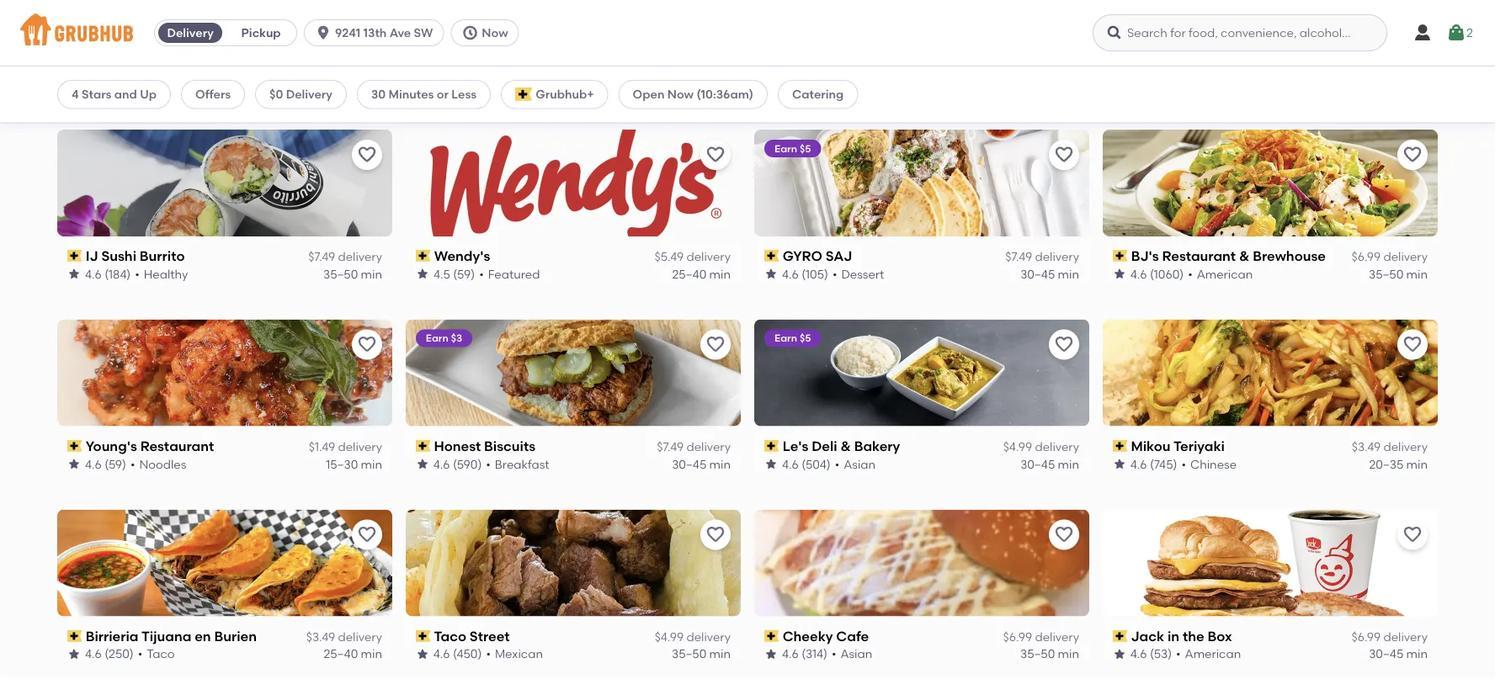 Task type: locate. For each thing, give the bounding box(es) containing it.
delivery for pho vina burien
[[1035, 60, 1079, 74]]

taco
[[434, 628, 467, 645], [147, 647, 175, 662]]

(226)
[[802, 77, 830, 91]]

now up pressed retail
[[482, 26, 508, 40]]

star icon image left stars at the top of the page
[[67, 77, 81, 91]]

1 vertical spatial delivery
[[286, 87, 333, 101]]

star icon image for gyro saj
[[765, 267, 778, 281]]

• right (81)
[[477, 77, 481, 91]]

1 horizontal spatial $5.49 delivery
[[655, 250, 731, 264]]

0 horizontal spatial $7.49
[[308, 250, 335, 264]]

1 vertical spatial asian
[[841, 647, 873, 662]]

• right the (53)
[[1177, 647, 1181, 662]]

• for mikou teriyaki
[[1182, 457, 1186, 471]]

0 vertical spatial $4.99
[[1003, 440, 1032, 454]]

• breakfast for biscuits
[[486, 457, 550, 471]]

1 horizontal spatial $5.49
[[655, 250, 684, 264]]

1 horizontal spatial 25–40
[[672, 267, 707, 281]]

subscription pass image for gyro saj
[[765, 250, 779, 262]]

svg image inside 2 button
[[1447, 23, 1467, 43]]

$5.49 delivery for pho vina burien
[[1003, 60, 1079, 74]]

1 $5 from the top
[[800, 142, 811, 154]]

• taco
[[138, 647, 175, 662]]

pressed
[[434, 58, 487, 74]]

earn down catering on the top right of the page
[[775, 142, 797, 154]]

1 vertical spatial &
[[841, 438, 851, 454]]

burrito
[[140, 248, 185, 264]]

30–45
[[1021, 267, 1055, 281], [672, 457, 707, 471], [1021, 457, 1055, 471], [1369, 647, 1404, 662]]

earn
[[775, 142, 797, 154], [426, 332, 449, 345], [775, 332, 797, 345]]

subscription pass image left honest
[[416, 440, 431, 452]]

svg image
[[1447, 23, 1467, 43], [315, 24, 332, 41], [1106, 24, 1123, 41]]

1 horizontal spatial $3.49 delivery
[[1352, 440, 1428, 454]]

•
[[137, 77, 142, 91], [477, 77, 481, 91], [834, 77, 839, 91], [135, 267, 140, 281], [479, 267, 484, 281], [833, 267, 837, 281], [1188, 267, 1193, 281], [131, 457, 135, 471], [486, 457, 491, 471], [835, 457, 840, 471], [1182, 457, 1186, 471], [138, 647, 143, 662], [486, 647, 491, 662], [832, 647, 836, 662], [1177, 647, 1181, 662]]

2 $5 from the top
[[800, 332, 811, 345]]

1 earn $5 from the top
[[775, 142, 811, 154]]

4.6 for pressed retail
[[434, 77, 450, 91]]

taco down the tijuana
[[147, 647, 175, 662]]

asian
[[844, 457, 876, 471], [841, 647, 873, 662]]

30–45 for gyro saj
[[1021, 267, 1055, 281]]

delivery for subway®
[[338, 60, 382, 74]]

• for ij sushi burrito
[[135, 267, 140, 281]]

• down young's restaurant
[[131, 457, 135, 471]]

1 horizontal spatial $7.49 delivery
[[657, 440, 731, 454]]

• asian
[[835, 457, 876, 471], [832, 647, 873, 662]]

0 vertical spatial (59)
[[453, 267, 475, 281]]

• breakfast down retail
[[477, 77, 540, 91]]

30 minutes or less
[[371, 87, 477, 101]]

subscription pass image left cheeky
[[765, 631, 779, 642]]

tijuana
[[141, 628, 191, 645]]

subscription pass image for mikou teriyaki
[[1113, 440, 1128, 452]]

subscription pass image up 4
[[67, 60, 82, 72]]

vina
[[812, 58, 842, 74]]

• for subway®
[[137, 77, 142, 91]]

svg image inside 9241 13th ave sw button
[[315, 24, 332, 41]]

0 vertical spatial burien
[[845, 58, 887, 74]]

american down box
[[1185, 647, 1241, 662]]

30–45 min for jack in the box
[[1369, 647, 1428, 662]]

young's restaurant
[[86, 438, 214, 454]]

1 vertical spatial • american
[[1177, 647, 1241, 662]]

restaurant for young's
[[140, 438, 214, 454]]

less
[[452, 87, 477, 101]]

open now (10:36am)
[[633, 87, 754, 101]]

wendy's
[[434, 248, 490, 264]]

earn $5 down catering on the top right of the page
[[775, 142, 811, 154]]

4.6 down honest
[[434, 457, 450, 471]]

1 horizontal spatial delivery
[[286, 87, 333, 101]]

$0 delivery
[[270, 87, 333, 101]]

4.6 down le's
[[782, 457, 799, 471]]

0 vertical spatial 25–40
[[672, 267, 707, 281]]

0 horizontal spatial svg image
[[462, 24, 478, 41]]

4.6 down bj's
[[1131, 267, 1147, 281]]

min for taco street
[[709, 647, 731, 662]]

star icon image left 4.6 (184)
[[67, 267, 81, 281]]

$3.49 delivery for mikou teriyaki
[[1352, 440, 1428, 454]]

0 vertical spatial $5
[[800, 142, 811, 154]]

save this restaurant button for jack in the box
[[1398, 520, 1428, 550]]

0 vertical spatial • breakfast
[[477, 77, 540, 91]]

0 horizontal spatial $4.99 delivery
[[655, 630, 731, 644]]

• down pho vina burien
[[834, 77, 839, 91]]

4.6 for mikou teriyaki
[[1131, 457, 1147, 471]]

• right (250)
[[138, 647, 143, 662]]

• asian down cafe
[[832, 647, 873, 662]]

honest biscuits
[[434, 438, 536, 454]]

min for cheeky cafe
[[1058, 647, 1079, 662]]

2 horizontal spatial $7.49 delivery
[[1006, 250, 1079, 264]]

0 horizontal spatial 25–40 min
[[324, 647, 382, 662]]

0 vertical spatial • asian
[[835, 457, 876, 471]]

0 vertical spatial $3.49 delivery
[[1352, 440, 1428, 454]]

or
[[437, 87, 449, 101]]

0 horizontal spatial delivery
[[167, 26, 214, 40]]

0 horizontal spatial $3.49
[[306, 630, 335, 644]]

30–45 min
[[1021, 267, 1079, 281], [672, 457, 731, 471], [1021, 457, 1079, 471], [1369, 647, 1428, 662]]

the
[[1183, 628, 1205, 645]]

0 horizontal spatial now
[[482, 26, 508, 40]]

subscription pass image for ij sushi burrito
[[67, 250, 82, 262]]

35–50 for ij sushi burrito
[[323, 267, 358, 281]]

• down wendy's on the left of page
[[479, 267, 484, 281]]

13th
[[363, 26, 387, 40]]

$6.99 delivery for cheeky cafe
[[1003, 630, 1079, 644]]

delivery inside button
[[167, 26, 214, 40]]

now right open on the top left of page
[[667, 87, 694, 101]]

$7.49
[[308, 250, 335, 264], [1006, 250, 1032, 264], [657, 440, 684, 454]]

star icon image left 4.6 (450)
[[416, 648, 429, 661]]

0 horizontal spatial $4.99
[[655, 630, 684, 644]]

(1060)
[[1150, 267, 1184, 281]]

4.6 for cheeky cafe
[[782, 647, 799, 662]]

• for bj's restaurant & brewhouse
[[1188, 267, 1193, 281]]

save this restaurant image for birrieria tijuana en burien
[[357, 525, 377, 545]]

0 horizontal spatial $5.49
[[306, 60, 335, 74]]

1 horizontal spatial $4.99 delivery
[[1003, 440, 1079, 454]]

$5.49 delivery
[[306, 60, 382, 74], [1003, 60, 1079, 74], [655, 250, 731, 264]]

asian down cafe
[[841, 647, 873, 662]]

jack
[[1131, 628, 1165, 645]]

subscription pass image left "taco street"
[[416, 631, 431, 642]]

burien
[[845, 58, 887, 74], [214, 628, 257, 645]]

4.6 for subway®
[[85, 77, 102, 91]]

subscription pass image up 30 minutes or less
[[416, 60, 431, 72]]

$6.99 for cheeky cafe
[[1003, 630, 1032, 644]]

• right and
[[137, 77, 142, 91]]

(504)
[[802, 457, 831, 471]]

0 horizontal spatial restaurant
[[140, 438, 214, 454]]

bj's restaurant & brewhouse
[[1131, 248, 1326, 264]]

1 vertical spatial • breakfast
[[486, 457, 550, 471]]

4.6 for bj's restaurant & brewhouse
[[1131, 267, 1147, 281]]

4.6 right 4
[[85, 77, 102, 91]]

subscription pass image left pho
[[765, 60, 779, 72]]

$6.99 delivery for bj's restaurant & brewhouse
[[1352, 250, 1428, 264]]

subscription pass image for cheeky cafe
[[765, 631, 779, 642]]

subscription pass image left bj's
[[1113, 250, 1128, 262]]

1 vertical spatial restaurant
[[140, 438, 214, 454]]

0 vertical spatial &
[[1239, 248, 1250, 264]]

2 horizontal spatial $7.49
[[1006, 250, 1032, 264]]

4.6 left the (450)
[[434, 647, 450, 662]]

• right (314)
[[832, 647, 836, 662]]

young's
[[86, 438, 137, 454]]

0 vertical spatial now
[[482, 26, 508, 40]]

4.6 down mikou
[[1131, 457, 1147, 471]]

$6.99 for jucivana
[[1352, 60, 1381, 74]]

25–40 min for wendy's
[[672, 267, 731, 281]]

$4.99 delivery for le's deli & bakery
[[1003, 440, 1079, 454]]

in
[[1168, 628, 1180, 645]]

subscription pass image
[[416, 60, 431, 72], [1113, 60, 1128, 72], [416, 440, 431, 452], [765, 440, 779, 452], [67, 631, 82, 642], [1113, 631, 1128, 642]]

cafe
[[836, 628, 869, 645]]

delivery for jack in the box
[[1384, 630, 1428, 644]]

• breakfast
[[477, 77, 540, 91], [486, 457, 550, 471]]

4.6 (504)
[[782, 457, 831, 471]]

american for the
[[1185, 647, 1241, 662]]

1 vertical spatial $3.49 delivery
[[306, 630, 382, 644]]

• down honest biscuits
[[486, 457, 491, 471]]

earn $5
[[775, 142, 811, 154], [775, 332, 811, 345]]

4.6 down the ij
[[85, 267, 102, 281]]

subscription pass image left mikou
[[1113, 440, 1128, 452]]

1 vertical spatial 25–40 min
[[324, 647, 382, 662]]

(10:36am)
[[697, 87, 754, 101]]

save this restaurant image
[[357, 145, 377, 165], [706, 145, 726, 165], [1403, 145, 1423, 165], [357, 335, 377, 355], [706, 335, 726, 355], [1054, 335, 1074, 355], [1054, 525, 1074, 545]]

0 horizontal spatial burien
[[214, 628, 257, 645]]

min for jack in the box
[[1407, 647, 1428, 662]]

delivery for young's restaurant
[[338, 440, 382, 454]]

1 vertical spatial taco
[[147, 647, 175, 662]]

subscription pass image for le's deli & bakery
[[765, 440, 779, 452]]

• down saj
[[833, 267, 837, 281]]

mikou teriyaki
[[1131, 438, 1225, 454]]

pho vina burien
[[783, 58, 887, 74]]

sushi
[[101, 248, 136, 264]]

star icon image left 4.5
[[416, 267, 429, 281]]

1 horizontal spatial &
[[1239, 248, 1250, 264]]

0 vertical spatial $4.99 delivery
[[1003, 440, 1079, 454]]

1 vertical spatial $5
[[800, 332, 811, 345]]

save this restaurant button for wendy's
[[701, 140, 731, 170]]

saj
[[826, 248, 852, 264]]

1 horizontal spatial $7.49
[[657, 440, 684, 454]]

star icon image for le's deli & bakery
[[765, 458, 778, 471]]

subscription pass image
[[67, 60, 82, 72], [765, 60, 779, 72], [67, 250, 82, 262], [416, 250, 431, 262], [765, 250, 779, 262], [1113, 250, 1128, 262], [67, 440, 82, 452], [1113, 440, 1128, 452], [416, 631, 431, 642], [765, 631, 779, 642]]

4.6 down jack
[[1131, 647, 1147, 662]]

& left brewhouse
[[1239, 248, 1250, 264]]

&
[[1239, 248, 1250, 264], [841, 438, 851, 454]]

(59) down young's
[[105, 457, 126, 471]]

1 horizontal spatial 25–40 min
[[672, 267, 731, 281]]

• asian down le's deli & bakery
[[835, 457, 876, 471]]

brewhouse
[[1253, 248, 1326, 264]]

subscription pass image left birrieria
[[67, 631, 82, 642]]

star icon image for ij sushi burrito
[[67, 267, 81, 281]]

2 horizontal spatial svg image
[[1447, 23, 1467, 43]]

15–30
[[326, 457, 358, 471]]

le's
[[783, 438, 809, 454]]

restaurant up the (1060)
[[1162, 248, 1236, 264]]

restaurant up noodles
[[140, 438, 214, 454]]

1 vertical spatial breakfast
[[495, 457, 550, 471]]

star icon image
[[67, 77, 81, 91], [416, 77, 429, 91], [765, 77, 778, 91], [67, 267, 81, 281], [416, 267, 429, 281], [765, 267, 778, 281], [1113, 267, 1127, 281], [67, 458, 81, 471], [416, 458, 429, 471], [765, 458, 778, 471], [1113, 458, 1127, 471], [67, 648, 81, 661], [416, 648, 429, 661], [765, 648, 778, 661], [1113, 648, 1127, 661]]

$6.99 delivery
[[655, 60, 731, 74], [1352, 60, 1428, 74], [1352, 250, 1428, 264], [1003, 630, 1079, 644], [1352, 630, 1428, 644]]

4.6 (250)
[[85, 647, 134, 662]]

gyro saj
[[783, 248, 852, 264]]

4.6 for young's restaurant
[[85, 457, 102, 471]]

1 vertical spatial $3.49
[[306, 630, 335, 644]]

$6.99
[[655, 60, 684, 74], [1352, 60, 1381, 74], [1352, 250, 1381, 264], [1003, 630, 1032, 644], [1352, 630, 1381, 644]]

star icon image left 4.6 (504)
[[765, 458, 778, 471]]

$5.49 for pho vina burien
[[1003, 60, 1032, 74]]

save this restaurant button
[[352, 140, 382, 170], [701, 140, 731, 170], [1049, 140, 1079, 170], [1398, 140, 1428, 170], [352, 330, 382, 360], [701, 330, 731, 360], [1049, 330, 1079, 360], [1398, 330, 1428, 360], [352, 520, 382, 550], [701, 520, 731, 550], [1049, 520, 1079, 550], [1398, 520, 1428, 550]]

$3.49
[[1352, 440, 1381, 454], [306, 630, 335, 644]]

25–40 for birrieria tijuana en burien
[[324, 647, 358, 662]]

0 horizontal spatial 25–40
[[324, 647, 358, 662]]

$5 down 4.6 (105)
[[800, 332, 811, 345]]

star icon image left 4.6 (314)
[[765, 648, 778, 661]]

save this restaurant image for ij sushi burrito
[[357, 145, 377, 165]]

Search for food, convenience, alcohol... search field
[[1093, 14, 1388, 51]]

wendy's logo image
[[406, 129, 741, 236]]

1 horizontal spatial $4.99
[[1003, 440, 1032, 454]]

• down le's deli & bakery
[[835, 457, 840, 471]]

svg image left 2 button
[[1413, 23, 1433, 43]]

& right deli
[[841, 438, 851, 454]]

offers
[[195, 87, 231, 101]]

0 horizontal spatial svg image
[[315, 24, 332, 41]]

30–45 for le's deli & bakery
[[1021, 457, 1055, 471]]

star icon image left "4.6 (1060)"
[[1113, 267, 1127, 281]]

up
[[140, 87, 157, 101]]

1 vertical spatial $4.99 delivery
[[655, 630, 731, 644]]

4.6 down gyro
[[782, 267, 799, 281]]

• down the street
[[486, 647, 491, 662]]

0 vertical spatial restaurant
[[1162, 248, 1236, 264]]

star icon image left 4.6 (250)
[[67, 648, 81, 661]]

0 horizontal spatial $7.49 delivery
[[308, 250, 382, 264]]

taco up 4.6 (450)
[[434, 628, 467, 645]]

4.6 left (314)
[[782, 647, 799, 662]]

0 vertical spatial american
[[1197, 267, 1253, 281]]

star icon image left '4.6 (53)'
[[1113, 648, 1127, 661]]

delivery right $0
[[286, 87, 333, 101]]

0 vertical spatial earn $5
[[775, 142, 811, 154]]

earn $5 down 4.6 (105)
[[775, 332, 811, 345]]

min for bj's restaurant & brewhouse
[[1407, 267, 1428, 281]]

0 vertical spatial • american
[[1188, 267, 1253, 281]]

subscription pass image left jucivana
[[1113, 60, 1128, 72]]

star icon image left 4.6 (745)
[[1113, 458, 1127, 471]]

1 vertical spatial american
[[1185, 647, 1241, 662]]

0 vertical spatial 25–40 min
[[672, 267, 731, 281]]

svg image
[[1413, 23, 1433, 43], [462, 24, 478, 41]]

2 earn $5 from the top
[[775, 332, 811, 345]]

1 horizontal spatial restaurant
[[1162, 248, 1236, 264]]

star icon image left the 4.6 (590)
[[416, 458, 429, 471]]

• right the (1060)
[[1188, 267, 1193, 281]]

0 vertical spatial breakfast
[[486, 77, 540, 91]]

• for gyro saj
[[833, 267, 837, 281]]

open
[[633, 87, 665, 101]]

0 horizontal spatial $3.49 delivery
[[306, 630, 382, 644]]

$7.49 delivery for honest biscuits
[[657, 440, 731, 454]]

(59) down wendy's on the left of page
[[453, 267, 475, 281]]

0 vertical spatial asian
[[844, 457, 876, 471]]

1 horizontal spatial now
[[667, 87, 694, 101]]

1 horizontal spatial $3.49
[[1352, 440, 1381, 454]]

9241 13th ave sw button
[[304, 19, 451, 46]]

min
[[361, 77, 382, 91], [709, 77, 731, 91], [361, 267, 382, 281], [709, 267, 731, 281], [1058, 267, 1079, 281], [1407, 267, 1428, 281], [361, 457, 382, 471], [709, 457, 731, 471], [1058, 457, 1079, 471], [1407, 457, 1428, 471], [361, 647, 382, 662], [709, 647, 731, 662], [1058, 647, 1079, 662], [1407, 647, 1428, 662]]

• sandwich
[[137, 77, 203, 91]]

0 horizontal spatial $5.49 delivery
[[306, 60, 382, 74]]

$4.99
[[1003, 440, 1032, 454], [655, 630, 684, 644]]

1 horizontal spatial taco
[[434, 628, 467, 645]]

1 vertical spatial $4.99
[[655, 630, 684, 644]]

save this restaurant image
[[1054, 145, 1074, 165], [1403, 335, 1423, 355], [357, 525, 377, 545], [706, 525, 726, 545], [1403, 525, 1423, 545]]

4.6 (59)
[[85, 457, 126, 471]]

4.6 down young's
[[85, 457, 102, 471]]

0 horizontal spatial &
[[841, 438, 851, 454]]

0 horizontal spatial (59)
[[105, 457, 126, 471]]

• for wendy's
[[479, 267, 484, 281]]

star icon image for jack in the box
[[1113, 648, 1127, 661]]

star icon image left 4.6 (105)
[[765, 267, 778, 281]]

star icon image for cheeky cafe
[[765, 648, 778, 661]]

breakfast down biscuits at the bottom of the page
[[495, 457, 550, 471]]

• for cheeky cafe
[[832, 647, 836, 662]]

stars
[[82, 87, 112, 101]]

breakfast down retail
[[486, 77, 540, 91]]

burien up '• vietnamese'
[[845, 58, 887, 74]]

1 vertical spatial • asian
[[832, 647, 873, 662]]

subscription pass image left young's
[[67, 440, 82, 452]]

& for brewhouse
[[1239, 248, 1250, 264]]

• down mikou teriyaki
[[1182, 457, 1186, 471]]

• vietnamese
[[834, 77, 911, 91]]

(81)
[[453, 77, 472, 91]]

35–50 min for subway®
[[323, 77, 382, 91]]

healthy
[[144, 267, 188, 281]]

burien right the en
[[214, 628, 257, 645]]

4.6 down pho
[[782, 77, 799, 91]]

delivery for mikou teriyaki
[[1384, 440, 1428, 454]]

subscription pass image for pressed retail
[[416, 60, 431, 72]]

• breakfast down biscuits at the bottom of the page
[[486, 457, 550, 471]]

• american down box
[[1177, 647, 1241, 662]]

asian down the "bakery"
[[844, 457, 876, 471]]

1 vertical spatial earn $5
[[775, 332, 811, 345]]

• down ij sushi burrito
[[135, 267, 140, 281]]

1 horizontal spatial burien
[[845, 58, 887, 74]]

0 horizontal spatial taco
[[147, 647, 175, 662]]

earn down 4.6 (105)
[[775, 332, 797, 345]]

4.6 left (250)
[[85, 647, 102, 662]]

subscription pass image left gyro
[[765, 250, 779, 262]]

gyro saj logo image
[[754, 129, 1090, 236]]

star icon image left or
[[416, 77, 429, 91]]

now inside button
[[482, 26, 508, 40]]

cheeky
[[783, 628, 833, 645]]

subscription pass image left the ij
[[67, 250, 82, 262]]

2 horizontal spatial $5.49 delivery
[[1003, 60, 1079, 74]]

• american
[[1188, 267, 1253, 281], [1177, 647, 1241, 662]]

• american down bj's restaurant & brewhouse at right
[[1188, 267, 1253, 281]]

4.6 left (81)
[[434, 77, 450, 91]]

1 horizontal spatial (59)
[[453, 267, 475, 281]]

(53)
[[1150, 647, 1172, 662]]

0 vertical spatial delivery
[[167, 26, 214, 40]]

american down bj's restaurant & brewhouse at right
[[1197, 267, 1253, 281]]

4.6
[[85, 77, 102, 91], [434, 77, 450, 91], [782, 77, 799, 91], [85, 267, 102, 281], [782, 267, 799, 281], [1131, 267, 1147, 281], [85, 457, 102, 471], [434, 457, 450, 471], [782, 457, 799, 471], [1131, 457, 1147, 471], [85, 647, 102, 662], [434, 647, 450, 662], [782, 647, 799, 662], [1131, 647, 1147, 662]]

save this restaurant button for young's restaurant
[[352, 330, 382, 360]]

subscription pass image left jack
[[1113, 631, 1128, 642]]

0 vertical spatial $3.49
[[1352, 440, 1381, 454]]

subscription pass image for young's restaurant
[[67, 440, 82, 452]]

svg image up the pressed
[[462, 24, 478, 41]]

subscription pass image left wendy's on the left of page
[[416, 250, 431, 262]]

2 horizontal spatial $5.49
[[1003, 60, 1032, 74]]

$5 for le's
[[800, 332, 811, 345]]

subscription pass image left le's
[[765, 440, 779, 452]]

earn left $3 on the left of page
[[426, 332, 449, 345]]

$4.99 delivery for taco street
[[655, 630, 731, 644]]

1 vertical spatial 25–40
[[324, 647, 358, 662]]

star icon image left 4.6 (59)
[[67, 458, 81, 471]]

1 vertical spatial (59)
[[105, 457, 126, 471]]

delivery up sandwich
[[167, 26, 214, 40]]

$5 down catering on the top right of the page
[[800, 142, 811, 154]]

save this restaurant image for wendy's
[[706, 145, 726, 165]]

save this restaurant image for cheeky cafe
[[1054, 525, 1074, 545]]

svg image for 2
[[1447, 23, 1467, 43]]



Task type: vqa. For each thing, say whether or not it's contained in the screenshot.
bottom Breakfast
yes



Task type: describe. For each thing, give the bounding box(es) containing it.
american for &
[[1197, 267, 1253, 281]]

$4.99 for le's deli & bakery
[[1003, 440, 1032, 454]]

• breakfast for retail
[[477, 77, 540, 91]]

35–50 min for cheeky cafe
[[1020, 647, 1079, 662]]

delivery for le's deli & bakery
[[1035, 440, 1079, 454]]

$6.99 delivery for pressed retail
[[655, 60, 731, 74]]

4.6 (314)
[[782, 647, 828, 662]]

$5.49 for subway®
[[306, 60, 335, 74]]

1 horizontal spatial svg image
[[1413, 23, 1433, 43]]

• noodles
[[131, 457, 186, 471]]

proceed
[[1108, 501, 1157, 515]]

35–50 min for bj's restaurant & brewhouse
[[1369, 267, 1428, 281]]

• mexican
[[486, 647, 543, 662]]

delivery for honest biscuits
[[687, 440, 731, 454]]

1 horizontal spatial svg image
[[1106, 24, 1123, 41]]

star icon image for subway®
[[67, 77, 81, 91]]

star icon image for young's restaurant
[[67, 458, 81, 471]]

save this restaurant button for birrieria tijuana en burien
[[352, 520, 382, 550]]

delivery for taco street
[[687, 630, 731, 644]]

35–50 min for ij sushi burrito
[[323, 267, 382, 281]]

• american for &
[[1188, 267, 1253, 281]]

4.6 (184)
[[85, 267, 131, 281]]

mexican
[[495, 647, 543, 662]]

• healthy
[[135, 267, 188, 281]]

$7.49 for gyro saj
[[1006, 250, 1032, 264]]

min for young's restaurant
[[361, 457, 382, 471]]

(220)
[[105, 77, 133, 91]]

birrieria tijuana en burien logo image
[[57, 510, 392, 617]]

• for taco street
[[486, 647, 491, 662]]

9241 13th ave sw
[[335, 26, 433, 40]]

grubhub+
[[536, 87, 594, 101]]

(59) for young's restaurant
[[105, 457, 126, 471]]

• for young's restaurant
[[131, 457, 135, 471]]

delivery for wendy's
[[687, 250, 731, 264]]

25–40 for wendy's
[[672, 267, 707, 281]]

• dessert
[[833, 267, 884, 281]]

4.6 (1060)
[[1131, 267, 1184, 281]]

bj's restaurant & brewhouse logo image
[[1103, 129, 1438, 236]]

$6.99 for jack in the box
[[1352, 630, 1381, 644]]

35–50 for pressed retail
[[672, 77, 707, 91]]

$5.49 delivery for wendy's
[[655, 250, 731, 264]]

earn $3
[[426, 332, 463, 345]]

• for jack in the box
[[1177, 647, 1181, 662]]

star icon image left 4.6 (226)
[[765, 77, 778, 91]]

$1.49 delivery
[[309, 440, 382, 454]]

4.6 (590)
[[434, 457, 482, 471]]

grubhub plus flag logo image
[[515, 88, 532, 101]]

$6.99 delivery for jack in the box
[[1352, 630, 1428, 644]]

proceed to checkout
[[1108, 501, 1231, 515]]

subscription pass image for honest biscuits
[[416, 440, 431, 452]]

retail
[[490, 58, 529, 74]]

min for le's deli & bakery
[[1058, 457, 1079, 471]]

$5 for gyro
[[800, 142, 811, 154]]

subscription pass image for jucivana
[[1113, 60, 1128, 72]]

noodles
[[139, 457, 186, 471]]

teriyaki
[[1174, 438, 1225, 454]]

pickup button
[[226, 19, 296, 46]]

bakery
[[854, 438, 900, 454]]

30–45 min for gyro saj
[[1021, 267, 1079, 281]]

20–35 min
[[1369, 457, 1428, 471]]

(745)
[[1150, 457, 1178, 471]]

4.6 for gyro saj
[[782, 267, 799, 281]]

cheeky cafe
[[783, 628, 869, 645]]

• for honest biscuits
[[486, 457, 491, 471]]

jack in the box
[[1131, 628, 1232, 645]]

4.6 (226)
[[782, 77, 830, 91]]

honest
[[434, 438, 481, 454]]

$3.49 for birrieria tijuana en burien
[[306, 630, 335, 644]]

bj's
[[1131, 248, 1159, 264]]

mikou
[[1131, 438, 1171, 454]]

svg image for 9241 13th ave sw
[[315, 24, 332, 41]]

35–50 min for pressed retail
[[672, 77, 731, 91]]

star icon image for mikou teriyaki
[[1113, 458, 1127, 471]]

4.6 (105)
[[782, 267, 828, 281]]

$6.99 for bj's restaurant & brewhouse
[[1352, 250, 1381, 264]]

$3
[[451, 332, 463, 345]]

$0
[[270, 87, 283, 101]]

earn $5 for gyro
[[775, 142, 811, 154]]

pressed retail
[[434, 58, 529, 74]]

4.6 (745)
[[1131, 457, 1178, 471]]

gyro
[[783, 248, 823, 264]]

min for wendy's
[[709, 267, 731, 281]]

star icon image for birrieria tijuana en burien
[[67, 648, 81, 661]]

earn $5 for le's
[[775, 332, 811, 345]]

(450)
[[453, 647, 482, 662]]

min for pressed retail
[[709, 77, 731, 91]]

• chinese
[[1182, 457, 1237, 471]]

street
[[470, 628, 510, 645]]

$7.49 delivery for gyro saj
[[1006, 250, 1079, 264]]

en
[[195, 628, 211, 645]]

featured
[[488, 267, 540, 281]]

le's deli & bakery
[[783, 438, 900, 454]]

4.5
[[434, 267, 450, 281]]

4.6 (81)
[[434, 77, 472, 91]]

30–45 for honest biscuits
[[672, 457, 707, 471]]

(184)
[[105, 267, 131, 281]]

jack in the box logo image
[[1103, 510, 1438, 617]]

taco street
[[434, 628, 510, 645]]

(250)
[[105, 647, 134, 662]]

breakfast for biscuits
[[495, 457, 550, 471]]

main navigation navigation
[[0, 0, 1495, 67]]

delivery button
[[155, 19, 226, 46]]

30–45 for jack in the box
[[1369, 647, 1404, 662]]

30
[[371, 87, 386, 101]]

(590)
[[453, 457, 482, 471]]

box
[[1208, 628, 1232, 645]]

vietnamese
[[843, 77, 911, 91]]

(314)
[[802, 647, 828, 662]]

$7.49 for honest biscuits
[[657, 440, 684, 454]]

1 vertical spatial now
[[667, 87, 694, 101]]

dessert
[[842, 267, 884, 281]]

$6.99 for pressed retail
[[655, 60, 684, 74]]

$6.99 delivery for jucivana
[[1352, 60, 1428, 74]]

4.6 for jack in the box
[[1131, 647, 1147, 662]]

young's restaurant logo image
[[57, 320, 392, 427]]

9241
[[335, 26, 360, 40]]

4.6 (450)
[[434, 647, 482, 662]]

breakfast for retail
[[486, 77, 540, 91]]

delivery for bj's restaurant & brewhouse
[[1384, 250, 1428, 264]]

• asian for cafe
[[832, 647, 873, 662]]

35–50 min for taco street
[[672, 647, 731, 662]]

1 vertical spatial burien
[[214, 628, 257, 645]]

le's deli & bakery logo image
[[754, 320, 1090, 427]]

(59) for wendy's
[[453, 267, 475, 281]]

4
[[72, 87, 79, 101]]

minutes
[[389, 87, 434, 101]]

save this restaurant button for mikou teriyaki
[[1398, 330, 1428, 360]]

• for birrieria tijuana en burien
[[138, 647, 143, 662]]

35–50 for cheeky cafe
[[1020, 647, 1055, 662]]

min for gyro saj
[[1058, 267, 1079, 281]]

$7.49 delivery for ij sushi burrito
[[308, 250, 382, 264]]

star icon image for pressed retail
[[416, 77, 429, 91]]

$3.49 delivery for birrieria tijuana en burien
[[306, 630, 382, 644]]

ij sushi burrito
[[86, 248, 185, 264]]

delivery for cheeky cafe
[[1035, 630, 1079, 644]]

ave
[[390, 26, 411, 40]]

honest biscuits logo image
[[406, 320, 741, 427]]

delivery for ij sushi burrito
[[338, 250, 382, 264]]

pho
[[783, 58, 808, 74]]

2
[[1467, 26, 1473, 40]]

taco street logo image
[[406, 510, 741, 617]]

4 stars and up
[[72, 87, 157, 101]]

star icon image for wendy's
[[416, 267, 429, 281]]

$5.49 delivery for subway®
[[306, 60, 382, 74]]

save this restaurant button for taco street
[[701, 520, 731, 550]]

save this restaurant image for mikou teriyaki
[[1403, 335, 1423, 355]]

biscuits
[[484, 438, 536, 454]]

$7.49 for ij sushi burrito
[[308, 250, 335, 264]]

ij sushi burrito logo image
[[57, 129, 392, 236]]

catering
[[792, 87, 844, 101]]

0 vertical spatial taco
[[434, 628, 467, 645]]

subscription pass image for wendy's
[[416, 250, 431, 262]]

deli
[[812, 438, 837, 454]]

min for honest biscuits
[[709, 457, 731, 471]]

subscription pass image for taco street
[[416, 631, 431, 642]]

35–50 for bj's restaurant & brewhouse
[[1369, 267, 1404, 281]]

20–35
[[1369, 457, 1404, 471]]

sw
[[414, 26, 433, 40]]

asian for deli
[[844, 457, 876, 471]]

$1.49
[[309, 440, 335, 454]]

mikou teriyaki logo image
[[1103, 320, 1438, 427]]

cheeky cafe logo image
[[754, 510, 1090, 617]]

svg image inside now button
[[462, 24, 478, 41]]

4.6 (220)
[[85, 77, 133, 91]]

delivery for jucivana
[[1384, 60, 1428, 74]]

pickup
[[241, 26, 281, 40]]

subscription pass image for bj's restaurant & brewhouse
[[1113, 250, 1128, 262]]

asian for cafe
[[841, 647, 873, 662]]

4.6 (53)
[[1131, 647, 1172, 662]]

delivery for gyro saj
[[1035, 250, 1079, 264]]

checkout
[[1175, 501, 1231, 515]]

save this restaurant image for taco street
[[706, 525, 726, 545]]

min for subway®
[[361, 77, 382, 91]]

subscription pass image for birrieria tijuana en burien
[[67, 631, 82, 642]]

save this restaurant image for bj's restaurant & brewhouse
[[1403, 145, 1423, 165]]

save this restaurant button for bj's restaurant & brewhouse
[[1398, 140, 1428, 170]]



